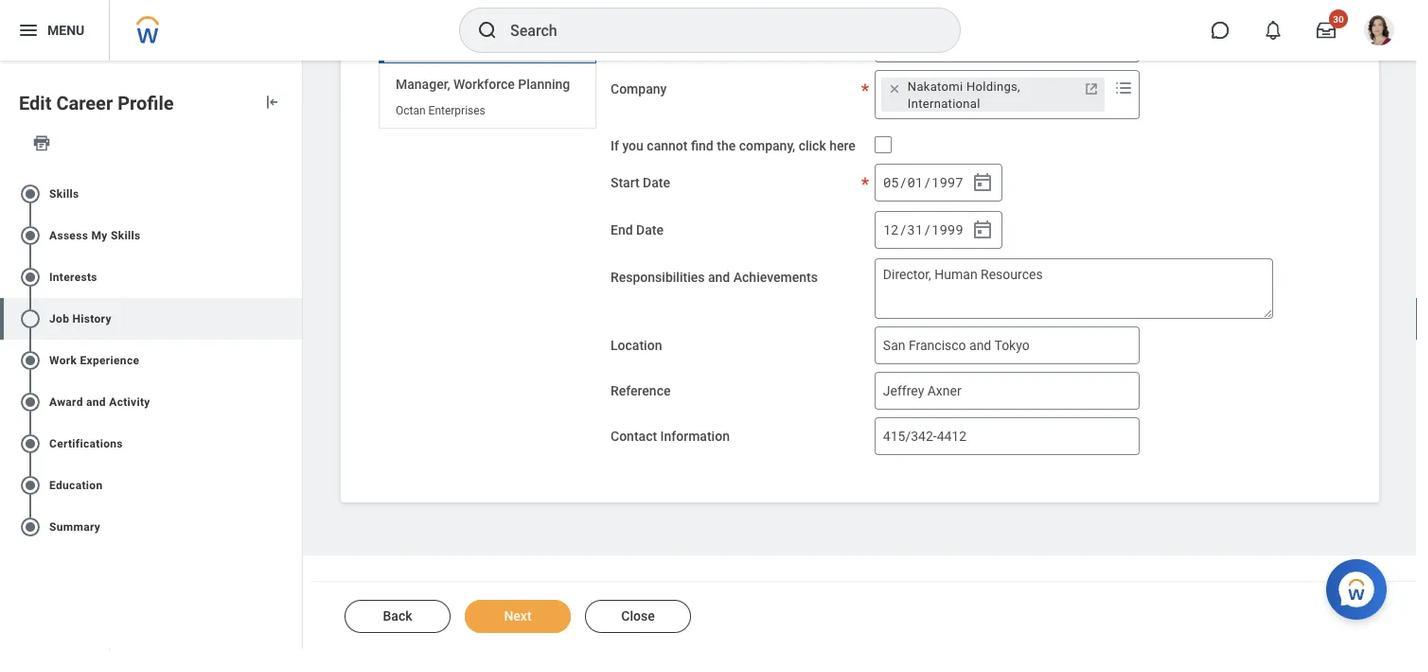 Task type: describe. For each thing, give the bounding box(es) containing it.
cannot
[[647, 138, 688, 154]]

radio custom image for interests
[[19, 266, 42, 289]]

30
[[1333, 13, 1344, 25]]

activity
[[109, 395, 150, 409]]

workday assistant region
[[1326, 552, 1394, 620]]

award and activity link
[[0, 381, 302, 423]]

error image for assess my skills
[[283, 224, 302, 247]]

date for 12
[[636, 222, 664, 238]]

calendar image
[[971, 218, 994, 241]]

enterprises
[[428, 104, 485, 117]]

skills inside skills link
[[49, 187, 79, 200]]

start date
[[611, 175, 670, 191]]

action bar region
[[310, 581, 1417, 650]]

responsibilities
[[611, 270, 705, 285]]

and for achievements
[[708, 270, 730, 285]]

Contact Information text field
[[874, 417, 1140, 455]]

work experience link
[[0, 340, 302, 381]]

octan enterprises
[[396, 104, 485, 117]]

planning
[[518, 77, 570, 92]]

start date group
[[874, 164, 1002, 201]]

end date group
[[874, 211, 1002, 249]]

manager, workforce planning list box
[[379, 0, 596, 128]]

nakatomi holdings, international inside 'element'
[[908, 79, 1020, 110]]

close
[[621, 609, 655, 624]]

ext link image
[[1082, 80, 1101, 98]]

career
[[56, 92, 113, 115]]

profile
[[118, 92, 174, 115]]

edit
[[19, 92, 51, 115]]

calendar image
[[971, 171, 994, 194]]

error image for education
[[283, 474, 302, 497]]

error image for interests
[[283, 266, 302, 289]]

assess my skills link
[[0, 215, 302, 256]]

certifications link
[[0, 423, 302, 465]]

12 / 31 / 1999
[[883, 221, 963, 238]]

company
[[611, 81, 667, 97]]

next button
[[465, 600, 571, 633]]

close button
[[585, 600, 691, 633]]

summary
[[49, 520, 100, 534]]

back
[[383, 609, 412, 624]]

Location text field
[[874, 326, 1140, 364]]

edit career profile
[[19, 92, 174, 115]]

job history link
[[0, 298, 302, 340]]

end
[[611, 222, 633, 238]]

date for 05
[[643, 175, 670, 191]]

my
[[91, 229, 108, 242]]

if you cannot find the company, click here
[[611, 138, 856, 154]]

skills inside assess my skills link
[[111, 229, 140, 242]]

nakatomi holdings, international inside manager, workforce planning list box
[[396, 39, 561, 52]]

contact information
[[611, 429, 730, 444]]

assess my skills
[[49, 229, 140, 242]]

information
[[660, 429, 730, 444]]

nakatomi inside 'element'
[[908, 79, 963, 93]]

job history
[[49, 312, 111, 325]]

inbox large image
[[1317, 21, 1336, 40]]

certifications
[[49, 437, 123, 450]]

international inside manager, workforce planning list box
[[498, 39, 561, 52]]

award
[[49, 395, 83, 409]]

Responsibilities and Achievements text field
[[874, 258, 1273, 319]]

error image for and
[[283, 391, 302, 413]]

menu button
[[0, 0, 109, 61]]

job
[[49, 312, 69, 325]]

holdings, inside nakatomi holdings, international
[[966, 79, 1020, 93]]

/ right 01
[[923, 174, 931, 191]]

/ right 31
[[923, 221, 931, 238]]

1999
[[931, 221, 963, 238]]

radio custom image for education
[[19, 474, 42, 497]]

12
[[883, 221, 899, 238]]

experience
[[80, 354, 139, 367]]

nakatomi holdings, international element
[[908, 78, 1078, 112]]

3 error image from the top
[[283, 432, 302, 455]]

nakatomi inside manager, workforce planning list box
[[396, 39, 445, 52]]

radio custom image inside the certifications link
[[19, 432, 42, 455]]



Task type: locate. For each thing, give the bounding box(es) containing it.
interests
[[49, 271, 97, 284]]

radio custom image down print icon at the left
[[19, 182, 42, 205]]

radio custom image inside award and activity link
[[19, 391, 42, 413]]

back button
[[345, 600, 451, 633]]

start
[[611, 175, 640, 191]]

1 vertical spatial skills
[[111, 229, 140, 242]]

radio custom image inside job history link
[[19, 307, 42, 330]]

nakatomi
[[396, 39, 445, 52], [908, 79, 963, 93]]

company,
[[739, 138, 795, 154]]

error image inside assess my skills link
[[283, 224, 302, 247]]

skills up assess
[[49, 187, 79, 200]]

international right the x small icon
[[908, 96, 980, 110]]

error image for summary
[[283, 516, 302, 538]]

search image
[[476, 19, 499, 42]]

international
[[498, 39, 561, 52], [908, 96, 980, 110]]

0 horizontal spatial international
[[498, 39, 561, 52]]

3 radio custom image from the top
[[19, 307, 42, 330]]

/ right 05
[[899, 174, 907, 191]]

0 vertical spatial error image
[[283, 349, 302, 372]]

find
[[691, 138, 714, 154]]

1 radio custom image from the top
[[19, 182, 42, 205]]

0 horizontal spatial nakatomi
[[396, 39, 445, 52]]

05 / 01 / 1997
[[883, 174, 963, 191]]

skills
[[49, 187, 79, 200], [111, 229, 140, 242]]

nakatomi right the x small icon
[[908, 79, 963, 93]]

01
[[907, 174, 923, 191]]

05
[[883, 174, 899, 191]]

1 vertical spatial holdings,
[[966, 79, 1020, 93]]

nakatomi up manager, on the top left of page
[[396, 39, 445, 52]]

radio custom image for award
[[19, 391, 42, 413]]

1 vertical spatial and
[[86, 395, 106, 409]]

international inside nakatomi holdings, international
[[908, 96, 980, 110]]

radio custom image for skills
[[19, 182, 42, 205]]

menu
[[47, 22, 84, 38]]

/ right 12
[[899, 221, 907, 238]]

error image
[[283, 182, 302, 205], [283, 224, 302, 247], [283, 266, 302, 289], [283, 307, 302, 330], [283, 474, 302, 497], [283, 516, 302, 538]]

error image
[[283, 349, 302, 372], [283, 391, 302, 413], [283, 432, 302, 455]]

workforce
[[453, 77, 515, 92]]

radio custom image inside summary link
[[19, 516, 42, 538]]

nakatomi holdings, international up manager, workforce planning
[[396, 39, 561, 52]]

0 vertical spatial nakatomi holdings, international
[[396, 39, 561, 52]]

radio custom image inside interests link
[[19, 266, 42, 289]]

the
[[717, 138, 736, 154]]

profile logan mcneil image
[[1364, 15, 1394, 49]]

radio custom image left job
[[19, 307, 42, 330]]

radio custom image left interests
[[19, 266, 42, 289]]

radio custom image left summary at the left of page
[[19, 516, 42, 538]]

responsibilities and achievements
[[611, 270, 818, 285]]

error image for skills
[[283, 182, 302, 205]]

print image
[[32, 133, 51, 152]]

1 horizontal spatial holdings,
[[966, 79, 1020, 93]]

radio custom image left education
[[19, 474, 42, 497]]

error image for experience
[[283, 349, 302, 372]]

1 horizontal spatial international
[[908, 96, 980, 110]]

manager,
[[396, 77, 450, 92]]

radio custom image inside skills link
[[19, 182, 42, 205]]

0 horizontal spatial holdings,
[[447, 39, 495, 52]]

interests link
[[0, 256, 302, 298]]

radio custom image inside assess my skills link
[[19, 224, 42, 247]]

and left achievements
[[708, 270, 730, 285]]

work experience
[[49, 354, 139, 367]]

date
[[643, 175, 670, 191], [636, 222, 664, 238]]

radio custom image for work
[[19, 349, 42, 372]]

and
[[708, 270, 730, 285], [86, 395, 106, 409]]

x small image
[[885, 80, 904, 98]]

2 error image from the top
[[283, 391, 302, 413]]

0 vertical spatial skills
[[49, 187, 79, 200]]

education link
[[0, 465, 302, 506]]

31
[[907, 221, 923, 238]]

summary link
[[0, 506, 302, 548]]

/
[[899, 174, 907, 191], [923, 174, 931, 191], [899, 221, 907, 238], [923, 221, 931, 238]]

you
[[622, 138, 644, 154]]

radio custom image for summary
[[19, 516, 42, 538]]

radio custom image inside education "link"
[[19, 474, 42, 497]]

Search Workday  search field
[[510, 9, 921, 51]]

nakatomi holdings, international right the x small icon
[[908, 79, 1020, 110]]

and inside award and activity link
[[86, 395, 106, 409]]

2 radio custom image from the top
[[19, 349, 42, 372]]

1 vertical spatial nakatomi holdings, international
[[908, 79, 1020, 110]]

0 horizontal spatial and
[[86, 395, 106, 409]]

1 horizontal spatial nakatomi holdings, international
[[908, 79, 1020, 110]]

prompts image
[[1112, 77, 1135, 99]]

nakatomi holdings, international
[[396, 39, 561, 52], [908, 79, 1020, 110]]

0 vertical spatial nakatomi
[[396, 39, 445, 52]]

and right award
[[86, 395, 106, 409]]

0 horizontal spatial nakatomi holdings, international
[[396, 39, 561, 52]]

holdings,
[[447, 39, 495, 52], [966, 79, 1020, 93]]

2 vertical spatial error image
[[283, 432, 302, 455]]

radio custom image left work
[[19, 349, 42, 372]]

1 radio custom image from the top
[[19, 224, 42, 247]]

list containing skills
[[0, 165, 302, 555]]

1 error image from the top
[[283, 182, 302, 205]]

location
[[611, 338, 662, 353]]

here
[[829, 138, 856, 154]]

1997
[[931, 174, 963, 191]]

6 error image from the top
[[283, 516, 302, 538]]

manager, workforce planning
[[396, 77, 570, 92]]

radio custom image left award
[[19, 391, 42, 413]]

radio custom image for assess
[[19, 224, 42, 247]]

0 vertical spatial holdings,
[[447, 39, 495, 52]]

radio custom image
[[19, 182, 42, 205], [19, 266, 42, 289], [19, 307, 42, 330], [19, 474, 42, 497], [19, 516, 42, 538]]

list
[[0, 165, 302, 555]]

work
[[49, 354, 77, 367]]

radio custom image left assess
[[19, 224, 42, 247]]

30 button
[[1305, 9, 1348, 51]]

and for activity
[[86, 395, 106, 409]]

click
[[799, 138, 826, 154]]

1 vertical spatial nakatomi
[[908, 79, 963, 93]]

1 horizontal spatial skills
[[111, 229, 140, 242]]

octan
[[396, 104, 426, 117]]

2 radio custom image from the top
[[19, 266, 42, 289]]

1 vertical spatial error image
[[283, 391, 302, 413]]

0 vertical spatial date
[[643, 175, 670, 191]]

notifications large image
[[1264, 21, 1283, 40]]

achievements
[[733, 270, 818, 285]]

international up planning
[[498, 39, 561, 52]]

if
[[611, 138, 619, 154]]

radio custom image left certifications
[[19, 432, 42, 455]]

reference
[[611, 383, 671, 399]]

skills link
[[0, 173, 302, 215]]

radio custom image for job history
[[19, 307, 42, 330]]

2 error image from the top
[[283, 224, 302, 247]]

assess
[[49, 229, 88, 242]]

1 error image from the top
[[283, 349, 302, 372]]

0 vertical spatial and
[[708, 270, 730, 285]]

4 radio custom image from the top
[[19, 432, 42, 455]]

education
[[49, 479, 103, 492]]

contact
[[611, 429, 657, 444]]

history
[[72, 312, 111, 325]]

Reference text field
[[874, 372, 1140, 410]]

radio custom image
[[19, 224, 42, 247], [19, 349, 42, 372], [19, 391, 42, 413], [19, 432, 42, 455]]

0 vertical spatial international
[[498, 39, 561, 52]]

4 radio custom image from the top
[[19, 474, 42, 497]]

date right end
[[636, 222, 664, 238]]

next
[[504, 609, 532, 624]]

1 vertical spatial international
[[908, 96, 980, 110]]

1 vertical spatial date
[[636, 222, 664, 238]]

5 radio custom image from the top
[[19, 516, 42, 538]]

transformation import image
[[262, 93, 281, 112]]

3 radio custom image from the top
[[19, 391, 42, 413]]

0 horizontal spatial skills
[[49, 187, 79, 200]]

date right start
[[643, 175, 670, 191]]

skills right my
[[111, 229, 140, 242]]

error image for job history
[[283, 307, 302, 330]]

justify image
[[17, 19, 40, 42]]

3 error image from the top
[[283, 266, 302, 289]]

4 error image from the top
[[283, 307, 302, 330]]

end date
[[611, 222, 664, 238]]

1 horizontal spatial and
[[708, 270, 730, 285]]

radio custom image inside work experience link
[[19, 349, 42, 372]]

award and activity
[[49, 395, 150, 409]]

1 horizontal spatial nakatomi
[[908, 79, 963, 93]]

nakatomi holdings, international, press delete to clear value, ctrl + enter opens in new window. option
[[881, 78, 1104, 112]]

5 error image from the top
[[283, 474, 302, 497]]

holdings, inside manager, workforce planning list box
[[447, 39, 495, 52]]



Task type: vqa. For each thing, say whether or not it's contained in the screenshot.
"octan enterprises"
yes



